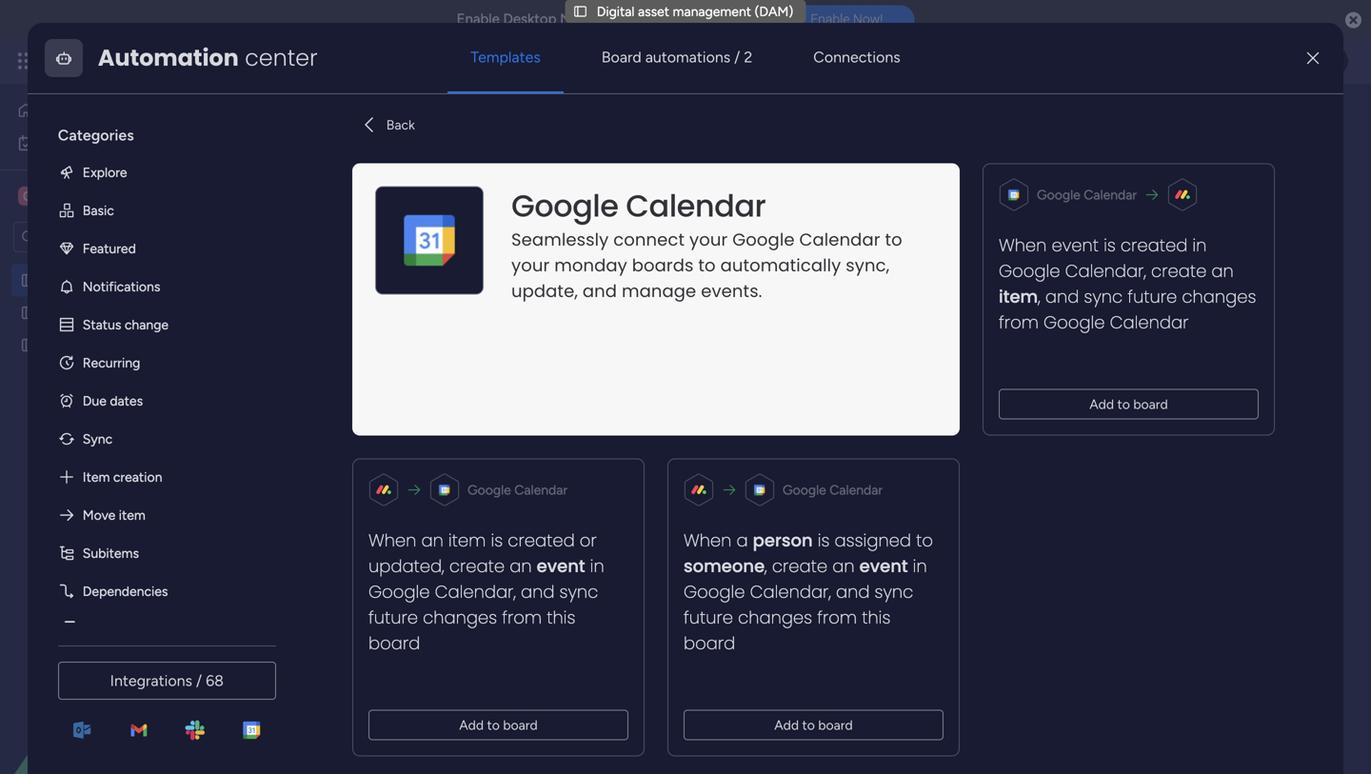Task type: vqa. For each thing, say whether or not it's contained in the screenshot.
event within When A Person Is Assigned To Someone , Create An Event
yes



Task type: describe. For each thing, give the bounding box(es) containing it.
add for when event is created in google calendar, create an
[[1090, 396, 1114, 412]]

asset up creative requests
[[86, 272, 118, 289]]

management down featured option
[[121, 272, 199, 289]]

dependencies
[[83, 583, 168, 599]]

learn more about this package of templates here: https://youtu.be/9x6_kyyrn_e button
[[289, 141, 843, 164]]

and inside , and sync future changes from google calendar
[[1046, 285, 1079, 309]]

due
[[83, 393, 107, 409]]

create for is
[[449, 554, 505, 578]]

1 horizontal spatial your
[[689, 227, 728, 252]]

0 horizontal spatial calendar,
[[435, 580, 516, 604]]

enable now!
[[811, 11, 883, 27]]

, inside when a person is assigned to someone , create an event
[[765, 554, 767, 578]]

item inside when an item is created or updated, create an
[[448, 528, 486, 553]]

created inside when an item is created or updated, create an
[[508, 528, 575, 553]]

Search in workspace field
[[40, 226, 159, 248]]

workspace selection element
[[18, 185, 153, 208]]

calendar up person
[[626, 185, 766, 227]]

0 horizontal spatial in
[[590, 554, 604, 578]]

templates
[[471, 48, 541, 66]]

website homepage redesign
[[45, 337, 215, 353]]

person button
[[619, 222, 702, 253]]

0 vertical spatial digital asset management (dam)
[[597, 3, 794, 19]]

management left the see plans image
[[192, 50, 296, 71]]

Workload field
[[312, 296, 405, 321]]

notifications inside option
[[83, 278, 160, 295]]

on
[[647, 10, 666, 28]]

creative assets
[[44, 187, 150, 205]]

team workload button
[[396, 171, 516, 202]]

collaborative
[[530, 179, 609, 195]]

integrations / 68 button
[[58, 662, 276, 700]]

1 horizontal spatial changes
[[738, 606, 812, 630]]

0 vertical spatial /
[[735, 48, 741, 66]]

my work link
[[11, 128, 231, 158]]

public board image
[[20, 336, 38, 354]]

/ 2 button
[[1175, 171, 1295, 202]]

lottie animation element
[[0, 582, 243, 774]]

dapulse close image
[[1346, 11, 1362, 30]]

subitems
[[83, 545, 139, 561]]

this inside button
[[400, 144, 422, 161]]

created inside when event is created in google calendar, create an item
[[1121, 233, 1188, 257]]

calendar inside , and sync future changes from google calendar
[[1110, 310, 1189, 335]]

https://youtu.be/9x6_kyyrn_e
[[591, 144, 774, 161]]

0 horizontal spatial event
[[537, 554, 585, 578]]

weeks
[[668, 300, 707, 316]]

new asset
[[296, 229, 359, 246]]

arrow down image
[[775, 226, 798, 249]]

manage
[[622, 279, 696, 303]]

and inside google calendar seamlessly connect your google calendar to your monday boards to automatically sync, update, and manage events.
[[583, 279, 617, 303]]

68
[[206, 672, 224, 690]]

Search field
[[552, 224, 609, 251]]

0 vertical spatial notifications
[[560, 10, 644, 28]]

0 horizontal spatial future
[[368, 606, 418, 630]]

google calendar for when an item is created or updated, create an
[[468, 482, 568, 498]]

dates
[[110, 393, 143, 409]]

more dots image
[[768, 713, 781, 727]]

package
[[425, 144, 475, 161]]

automation center
[[98, 42, 318, 74]]

calendar, inside when event is created in google calendar, create an item
[[1065, 259, 1147, 283]]

when for when an item is created or updated, create an
[[368, 528, 416, 553]]

1 in google calendar, and sync future changes from this board from the left
[[368, 554, 604, 656]]

explore option
[[43, 153, 268, 191]]

learn
[[291, 144, 324, 161]]

/ 2
[[1269, 179, 1288, 195]]

automations
[[646, 48, 731, 66]]

event inside when a person is assigned to someone , create an event
[[860, 554, 908, 578]]

public board image for digital asset management (dam)
[[20, 271, 38, 290]]

add to board button for calendar
[[999, 389, 1259, 419]]

enable for enable desktop notifications on this computer
[[457, 10, 500, 28]]

recurring option
[[43, 344, 268, 382]]

categories list box
[[43, 109, 284, 648]]

v2 search image
[[538, 227, 552, 248]]

enable desktop notifications on this computer
[[457, 10, 764, 28]]

add inside popup button
[[442, 229, 466, 245]]

Battery field
[[580, 707, 653, 732]]

when a person is assigned to someone , create an event
[[684, 528, 933, 578]]

2 inside button
[[744, 48, 753, 66]]

item creation
[[83, 469, 162, 485]]

automation
[[98, 42, 239, 74]]

list box containing digital asset management (dam)
[[0, 261, 243, 619]]

integrations / 68
[[110, 672, 224, 690]]

collaborative whiteboard button
[[516, 171, 683, 202]]

1 horizontal spatial from
[[817, 606, 857, 630]]

1 horizontal spatial this
[[547, 606, 576, 630]]

an inside when a person is assigned to someone , create an event
[[833, 554, 855, 578]]

add to board for calendar
[[1090, 396, 1168, 412]]

sync inside , and sync future changes from google calendar
[[1084, 285, 1123, 309]]

2 horizontal spatial this
[[862, 606, 891, 630]]

creative for creative assets
[[44, 187, 103, 205]]

move item
[[83, 507, 146, 523]]

basic option
[[43, 191, 268, 229]]

create inside when a person is assigned to someone , create an event
[[772, 554, 828, 578]]

board for when an item is created or updated, create an
[[503, 717, 538, 733]]

app banner image googlecalendar image
[[399, 210, 460, 271]]

enable now! button
[[779, 5, 915, 34]]

digital inside list box
[[45, 272, 83, 289]]

calendar up sync,
[[799, 227, 880, 252]]

add for when an item is created or updated, create an
[[459, 717, 484, 733]]

monday work management
[[85, 50, 296, 71]]

angle down image
[[376, 230, 385, 245]]

2 vertical spatial (dam)
[[203, 272, 242, 289]]

board for when a
[[818, 717, 853, 733]]

1 horizontal spatial add to board
[[775, 717, 853, 733]]

main
[[318, 179, 347, 195]]

person
[[650, 229, 691, 246]]

today button
[[597, 292, 650, 324]]

update,
[[511, 279, 578, 303]]

center
[[245, 42, 318, 74]]

Numbers field
[[312, 707, 401, 732]]

connect
[[614, 227, 685, 252]]

board automations / 2
[[602, 48, 753, 66]]

more
[[328, 144, 359, 161]]

board
[[602, 48, 642, 66]]

due dates
[[83, 393, 143, 409]]

0 vertical spatial (dam)
[[755, 3, 794, 19]]

when event is created in google calendar, create an item
[[999, 233, 1234, 309]]

0 horizontal spatial /
[[196, 672, 202, 690]]

recurring
[[83, 355, 140, 371]]

updated,
[[368, 554, 444, 578]]

when for when a person is assigned to someone , create an event
[[684, 528, 732, 553]]

item creation option
[[43, 458, 268, 496]]

integrations
[[110, 672, 192, 690]]

now!
[[853, 11, 883, 27]]

calendar up when an item is created or updated, create an
[[514, 482, 568, 498]]

featured
[[83, 240, 136, 257]]

1 vertical spatial your
[[511, 253, 550, 277]]

move
[[83, 507, 116, 523]]

2 inside button
[[1280, 179, 1288, 195]]

change
[[125, 317, 169, 333]]

calendar right integrate
[[1084, 186, 1137, 203]]

c
[[23, 188, 32, 204]]

online
[[688, 179, 727, 195]]

notifications option
[[43, 267, 268, 306]]

whiteboard
[[612, 179, 683, 195]]

back
[[387, 116, 415, 133]]

Digital asset management (DAM) field
[[285, 99, 799, 141]]

/ inside button
[[1272, 179, 1277, 195]]

, and sync future changes from google calendar
[[999, 285, 1257, 335]]

my work
[[44, 135, 94, 151]]

this
[[670, 10, 695, 28]]

redesign
[[164, 337, 215, 353]]

item inside when event is created in google calendar, create an item
[[999, 285, 1038, 309]]

automatically
[[720, 253, 841, 277]]

battery
[[585, 707, 648, 732]]

integrate button
[[983, 167, 1167, 207]]

creative for creative requests
[[45, 305, 95, 321]]

main table button
[[289, 171, 396, 202]]

item inside option
[[119, 507, 146, 523]]

add widget button
[[407, 222, 520, 252]]

to inside when a person is assigned to someone , create an event
[[916, 528, 933, 553]]

google calendar for when a
[[783, 482, 883, 498]]

changes inside , and sync future changes from google calendar
[[1182, 285, 1257, 309]]



Task type: locate. For each thing, give the bounding box(es) containing it.
is inside when event is created in google calendar, create an item
[[1104, 233, 1116, 257]]

today
[[605, 300, 641, 316]]

docs
[[730, 179, 760, 195]]

monday inside google calendar seamlessly connect your google calendar to your monday boards to automatically sync, update, and manage events.
[[554, 253, 627, 277]]

creation
[[113, 469, 162, 485]]

move item option
[[43, 496, 268, 534]]

status change option
[[43, 306, 268, 344]]

(dam) up redesign
[[203, 272, 242, 289]]

categories heading
[[43, 109, 268, 153]]

enable
[[457, 10, 500, 28], [811, 11, 850, 27]]

item
[[999, 285, 1038, 309], [119, 507, 146, 523], [448, 528, 486, 553]]

filter button
[[708, 222, 798, 253]]

digital up creative requests
[[45, 272, 83, 289]]

1 vertical spatial creative
[[45, 305, 95, 321]]

a
[[737, 528, 748, 553]]

google calendar up assigned at right bottom
[[783, 482, 883, 498]]

homepage
[[97, 337, 161, 353]]

1 horizontal spatial 2
[[1280, 179, 1288, 195]]

0 horizontal spatial create
[[449, 554, 505, 578]]

asset
[[638, 3, 670, 19], [392, 99, 473, 141], [327, 229, 359, 246], [86, 272, 118, 289]]

0 horizontal spatial created
[[508, 528, 575, 553]]

2 horizontal spatial google calendar
[[1037, 186, 1137, 203]]

asset up board automations / 2 button
[[638, 3, 670, 19]]

add to board button
[[999, 389, 1259, 419], [368, 710, 629, 740], [684, 710, 944, 740]]

/
[[735, 48, 741, 66], [1272, 179, 1277, 195], [196, 672, 202, 690]]

subitems option
[[43, 534, 268, 572]]

0 horizontal spatial sync
[[559, 580, 598, 604]]

when inside when a person is assigned to someone , create an event
[[684, 528, 732, 553]]

event inside when event is created in google calendar, create an item
[[1052, 233, 1099, 257]]

integrate
[[1015, 179, 1070, 195]]

boards
[[632, 253, 694, 277]]

creative
[[44, 187, 103, 205], [45, 305, 95, 321]]

1 horizontal spatial monday
[[554, 253, 627, 277]]

1 horizontal spatial when
[[684, 528, 732, 553]]

event
[[1052, 233, 1099, 257], [537, 554, 585, 578], [860, 554, 908, 578]]

basic
[[83, 202, 114, 218]]

add to board button for from
[[368, 710, 629, 740]]

0 horizontal spatial google calendar
[[468, 482, 568, 498]]

google calendar up when event is created in google calendar, create an item
[[1037, 186, 1137, 203]]

2 in google calendar, and sync future changes from this board from the left
[[684, 554, 927, 656]]

collaborative whiteboard online docs
[[530, 179, 760, 195]]

when an item is created or updated, create an
[[368, 528, 597, 578]]

1 public board image from the top
[[20, 271, 38, 290]]

1 vertical spatial /
[[1272, 179, 1277, 195]]

google inside , and sync future changes from google calendar
[[1044, 310, 1105, 335]]

in
[[1193, 233, 1207, 257], [590, 554, 604, 578], [913, 554, 927, 578]]

1 vertical spatial work
[[65, 135, 94, 151]]

create down person
[[772, 554, 828, 578]]

your up update, at the top of the page
[[511, 253, 550, 277]]

0 horizontal spatial notifications
[[83, 278, 160, 295]]

0 horizontal spatial digital
[[45, 272, 83, 289]]

add to board for from
[[459, 717, 538, 733]]

select product image
[[17, 51, 36, 70]]

in inside when event is created in google calendar, create an item
[[1193, 233, 1207, 257]]

is
[[1104, 233, 1116, 257], [491, 528, 503, 553], [818, 528, 830, 553]]

2 horizontal spatial create
[[1151, 259, 1207, 283]]

calendar, down when an item is created or updated, create an
[[435, 580, 516, 604]]

2 vertical spatial item
[[448, 528, 486, 553]]

1 horizontal spatial item
[[448, 528, 486, 553]]

explore
[[83, 164, 127, 180]]

monday down "search" field
[[554, 253, 627, 277]]

about
[[362, 144, 397, 161]]

john smith image
[[1318, 46, 1349, 76]]

1 horizontal spatial /
[[735, 48, 741, 66]]

1 enable from the left
[[457, 10, 500, 28]]

widget
[[470, 229, 511, 245]]

calendar, up , and sync future changes from google calendar on the top of page
[[1065, 259, 1147, 283]]

0 horizontal spatial this
[[400, 144, 422, 161]]

1 vertical spatial workload
[[316, 296, 400, 320]]

option
[[0, 263, 243, 267]]

numbers
[[316, 707, 396, 732]]

workload inside button
[[445, 179, 502, 195]]

workload down 'of'
[[445, 179, 502, 195]]

work for my
[[65, 135, 94, 151]]

1 horizontal spatial future
[[684, 606, 733, 630]]

2 horizontal spatial changes
[[1182, 285, 1257, 309]]

is for when a person is assigned to someone , create an event
[[818, 528, 830, 553]]

from inside , and sync future changes from google calendar
[[999, 310, 1039, 335]]

status
[[83, 317, 121, 333]]

board for when event is created in google calendar, create an
[[1134, 396, 1168, 412]]

2 vertical spatial /
[[196, 672, 202, 690]]

asset right new
[[327, 229, 359, 246]]

management up the here:
[[481, 99, 690, 141]]

connections button
[[791, 34, 924, 80]]

1 horizontal spatial enable
[[811, 11, 850, 27]]

asset inside button
[[327, 229, 359, 246]]

calendar up assigned at right bottom
[[830, 482, 883, 498]]

workspace image
[[18, 186, 37, 207]]

0 horizontal spatial ,
[[765, 554, 767, 578]]

table
[[350, 179, 381, 195]]

enable inside button
[[811, 11, 850, 27]]

back button
[[352, 109, 423, 140]]

my work option
[[11, 128, 231, 158]]

future inside , and sync future changes from google calendar
[[1128, 285, 1177, 309]]

created left 'or'
[[508, 528, 575, 553]]

0 vertical spatial created
[[1121, 233, 1188, 257]]

board automations / 2 button
[[579, 34, 776, 80]]

1 horizontal spatial in google calendar, and sync future changes from this board
[[684, 554, 927, 656]]

(dam)
[[755, 3, 794, 19], [697, 99, 794, 141], [203, 272, 242, 289]]

(dam) up the docs
[[697, 99, 794, 141]]

2 horizontal spatial /
[[1272, 179, 1277, 195]]

1 vertical spatial created
[[508, 528, 575, 553]]

when inside when an item is created or updated, create an
[[368, 528, 416, 553]]

0 vertical spatial public board image
[[20, 271, 38, 290]]

someone
[[684, 554, 765, 578]]

workload inside field
[[316, 296, 400, 320]]

from
[[999, 310, 1039, 335], [502, 606, 542, 630], [817, 606, 857, 630]]

or
[[580, 528, 597, 553]]

0 horizontal spatial changes
[[423, 606, 497, 630]]

work right my at the top left of the page
[[65, 135, 94, 151]]

when up the someone
[[684, 528, 732, 553]]

created
[[1121, 233, 1188, 257], [508, 528, 575, 553]]

google calendar
[[1037, 186, 1137, 203], [468, 482, 568, 498], [783, 482, 883, 498]]

0 horizontal spatial monday
[[85, 50, 150, 71]]

2 horizontal spatial future
[[1128, 285, 1177, 309]]

0 vertical spatial workload
[[445, 179, 502, 195]]

event down 'or'
[[537, 554, 585, 578]]

2 horizontal spatial digital
[[597, 3, 635, 19]]

2 horizontal spatial event
[[1052, 233, 1099, 257]]

computer
[[699, 10, 764, 28]]

2 horizontal spatial when
[[999, 233, 1047, 257]]

1 horizontal spatial event
[[860, 554, 908, 578]]

0 horizontal spatial workload
[[316, 296, 400, 320]]

list box
[[0, 261, 243, 619]]

website
[[45, 337, 94, 353]]

0 vertical spatial item
[[999, 285, 1038, 309]]

1 horizontal spatial calendar,
[[750, 580, 831, 604]]

1 horizontal spatial digital
[[290, 99, 385, 141]]

work inside option
[[65, 135, 94, 151]]

create for created
[[1151, 259, 1207, 283]]

1 vertical spatial monday
[[554, 253, 627, 277]]

featured option
[[43, 229, 268, 267]]

future
[[1128, 285, 1177, 309], [368, 606, 418, 630], [684, 606, 733, 630]]

workload up february
[[316, 296, 400, 320]]

1 vertical spatial digital
[[290, 99, 385, 141]]

monday up the categories
[[85, 50, 150, 71]]

when for when event is created in google calendar, create an item
[[999, 233, 1047, 257]]

2 horizontal spatial is
[[1104, 233, 1116, 257]]

events.
[[701, 279, 762, 303]]

sync
[[83, 431, 113, 447]]

online docs button
[[674, 171, 775, 202]]

event down assigned at right bottom
[[860, 554, 908, 578]]

0 horizontal spatial 2
[[744, 48, 753, 66]]

1 vertical spatial (dam)
[[697, 99, 794, 141]]

new
[[296, 229, 324, 246]]

2 public board image from the top
[[20, 304, 38, 322]]

2 vertical spatial digital asset management (dam)
[[45, 272, 242, 289]]

google calendar up when an item is created or updated, create an
[[468, 482, 568, 498]]

is inside when an item is created or updated, create an
[[491, 528, 503, 553]]

public board image for creative requests
[[20, 304, 38, 322]]

new asset button
[[289, 222, 367, 253]]

0 vertical spatial creative
[[44, 187, 103, 205]]

here:
[[557, 144, 587, 161]]

1 vertical spatial ,
[[765, 554, 767, 578]]

0 horizontal spatial from
[[502, 606, 542, 630]]

enable for enable now!
[[811, 11, 850, 27]]

management
[[673, 3, 752, 19], [192, 50, 296, 71], [481, 99, 690, 141], [121, 272, 199, 289]]

create up , and sync future changes from google calendar on the top of page
[[1151, 259, 1207, 283]]

1 vertical spatial item
[[119, 507, 146, 523]]

digital up more
[[290, 99, 385, 141]]

due dates option
[[43, 382, 268, 420]]

assets
[[107, 187, 150, 205]]

2 horizontal spatial add to board
[[1090, 396, 1168, 412]]

asset up package
[[392, 99, 473, 141]]

2 horizontal spatial in
[[1193, 233, 1207, 257]]

1 horizontal spatial notifications
[[560, 10, 644, 28]]

1 horizontal spatial sync
[[875, 580, 914, 604]]

, inside , and sync future changes from google calendar
[[1038, 285, 1041, 309]]

0 horizontal spatial add to board button
[[368, 710, 629, 740]]

create inside when event is created in google calendar, create an item
[[1151, 259, 1207, 283]]

status change
[[83, 317, 169, 333]]

is for when an item is created or updated, create an
[[491, 528, 503, 553]]

add for when a
[[775, 717, 799, 733]]

0 horizontal spatial work
[[65, 135, 94, 151]]

0 vertical spatial work
[[154, 50, 188, 71]]

,
[[1038, 285, 1041, 309], [765, 554, 767, 578]]

notifications
[[560, 10, 644, 28], [83, 278, 160, 295]]

create
[[1151, 259, 1207, 283], [449, 554, 505, 578], [772, 554, 828, 578]]

1 horizontal spatial created
[[1121, 233, 1188, 257]]

is right person
[[818, 528, 830, 553]]

monday
[[85, 50, 150, 71], [554, 253, 627, 277]]

your left filter
[[689, 227, 728, 252]]

sync option
[[43, 420, 268, 458]]

digital left on
[[597, 3, 635, 19]]

event down integrate button
[[1052, 233, 1099, 257]]

creative down explore
[[44, 187, 103, 205]]

is up , and sync future changes from google calendar on the top of page
[[1104, 233, 1116, 257]]

0 vertical spatial your
[[689, 227, 728, 252]]

1 vertical spatial notifications
[[83, 278, 160, 295]]

february
[[344, 339, 399, 355]]

main table
[[318, 179, 381, 195]]

team
[[410, 179, 442, 195]]

1 horizontal spatial work
[[154, 50, 188, 71]]

work for monday
[[154, 50, 188, 71]]

is left 'or'
[[491, 528, 503, 553]]

assigned
[[835, 528, 911, 553]]

digital asset management (dam) down featured option
[[45, 272, 242, 289]]

google
[[511, 185, 618, 227], [1037, 186, 1081, 203], [733, 227, 795, 252], [999, 259, 1061, 283], [1044, 310, 1105, 335], [468, 482, 511, 498], [783, 482, 826, 498], [368, 580, 430, 604], [684, 580, 745, 604]]

seamlessly
[[511, 227, 609, 252]]

item
[[83, 469, 110, 485]]

templates
[[494, 144, 554, 161]]

1 horizontal spatial in
[[913, 554, 927, 578]]

notifications up board
[[560, 10, 644, 28]]

an
[[1212, 259, 1234, 283], [421, 528, 444, 553], [510, 554, 532, 578], [833, 554, 855, 578]]

creative up website
[[45, 305, 95, 321]]

desktop
[[503, 10, 557, 28]]

management up "automations"
[[673, 3, 752, 19]]

(dam) left enable now!
[[755, 3, 794, 19]]

of
[[478, 144, 491, 161]]

calendar, down when a person is assigned to someone , create an event
[[750, 580, 831, 604]]

digital asset management (dam) up "automations"
[[597, 3, 794, 19]]

2 vertical spatial digital
[[45, 272, 83, 289]]

2 horizontal spatial calendar,
[[1065, 259, 1147, 283]]

create inside when an item is created or updated, create an
[[449, 554, 505, 578]]

when inside when event is created in google calendar, create an item
[[999, 233, 1047, 257]]

work up categories 'heading'
[[154, 50, 188, 71]]

created up , and sync future changes from google calendar on the top of page
[[1121, 233, 1188, 257]]

0 horizontal spatial is
[[491, 528, 503, 553]]

0 vertical spatial 2
[[744, 48, 753, 66]]

when up updated,
[[368, 528, 416, 553]]

calendar down when event is created in google calendar, create an item
[[1110, 310, 1189, 335]]

1 horizontal spatial ,
[[1038, 285, 1041, 309]]

0 vertical spatial digital
[[597, 3, 635, 19]]

learn more about this package of templates here: https://youtu.be/9x6_kyyrn_e
[[291, 144, 774, 161]]

more dots image
[[499, 713, 512, 727]]

0 horizontal spatial in google calendar, and sync future changes from this board
[[368, 554, 604, 656]]

see plans image
[[316, 50, 333, 72]]

when
[[999, 233, 1047, 257], [368, 528, 416, 553], [684, 528, 732, 553]]

1 vertical spatial public board image
[[20, 304, 38, 322]]

2 horizontal spatial sync
[[1084, 285, 1123, 309]]

0 horizontal spatial item
[[119, 507, 146, 523]]

0 vertical spatial ,
[[1038, 285, 1041, 309]]

1 vertical spatial 2
[[1280, 179, 1288, 195]]

an inside when event is created in google calendar, create an item
[[1212, 259, 1234, 283]]

enable up the templates
[[457, 10, 500, 28]]

creative inside workspace selection element
[[44, 187, 103, 205]]

1 horizontal spatial add to board button
[[684, 710, 944, 740]]

1 vertical spatial digital asset management (dam)
[[290, 99, 794, 141]]

notifications up requests
[[83, 278, 160, 295]]

sync,
[[846, 253, 890, 277]]

0 horizontal spatial when
[[368, 528, 416, 553]]

public board image
[[20, 271, 38, 290], [20, 304, 38, 322]]

templates button
[[448, 34, 564, 80]]

team workload
[[410, 179, 502, 195]]

1 horizontal spatial workload
[[445, 179, 502, 195]]

2 horizontal spatial from
[[999, 310, 1039, 335]]

calendar,
[[1065, 259, 1147, 283], [435, 580, 516, 604], [750, 580, 831, 604]]

0 horizontal spatial enable
[[457, 10, 500, 28]]

dependencies option
[[43, 572, 268, 610]]

when down integrate
[[999, 233, 1047, 257]]

0 horizontal spatial add to board
[[459, 717, 538, 733]]

is inside when a person is assigned to someone , create an event
[[818, 528, 830, 553]]

google inside when event is created in google calendar, create an item
[[999, 259, 1061, 283]]

create right updated,
[[449, 554, 505, 578]]

your
[[689, 227, 728, 252], [511, 253, 550, 277]]

1 horizontal spatial google calendar
[[783, 482, 883, 498]]

digital asset management (dam) up learn more about this package of templates here: https://youtu.be/9x6_kyyrn_e
[[290, 99, 794, 141]]

lottie animation image
[[0, 582, 243, 774]]

0 horizontal spatial your
[[511, 253, 550, 277]]

creative requests
[[45, 305, 150, 321]]

person
[[753, 528, 813, 553]]

enable left the now!
[[811, 11, 850, 27]]

google calendar seamlessly connect your google calendar to your monday boards to automatically sync, update, and manage events.
[[511, 185, 903, 303]]

2 enable from the left
[[811, 11, 850, 27]]

2
[[744, 48, 753, 66], [1280, 179, 1288, 195]]



